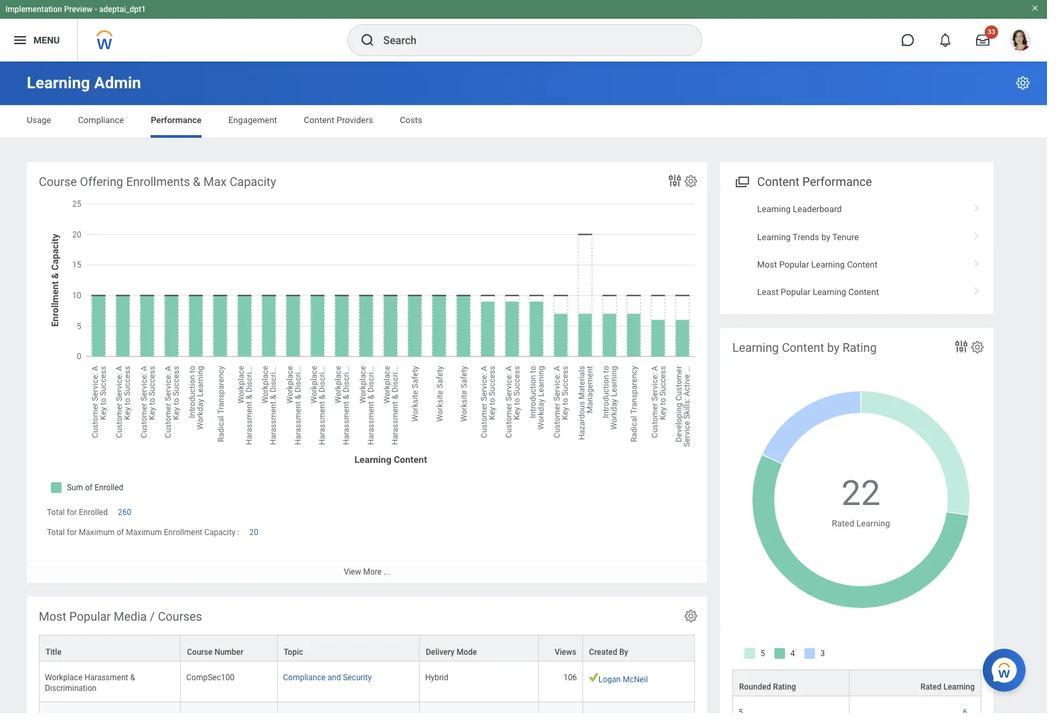 Task type: locate. For each thing, give the bounding box(es) containing it.
total for maximum of maximum enrollment capacity :
[[47, 529, 239, 538]]

for down total for enrolled
[[67, 529, 77, 538]]

content down the most popular learning content link
[[849, 288, 879, 298]]

implementation preview -   adeptai_dpt1
[[5, 5, 146, 14]]

course
[[39, 175, 77, 189], [187, 648, 213, 658]]

course inside popup button
[[187, 648, 213, 658]]

1 horizontal spatial maximum
[[126, 529, 162, 538]]

0 vertical spatial by
[[822, 232, 831, 242]]

inbox large image
[[976, 33, 990, 47]]

2 vertical spatial popular
[[69, 610, 111, 624]]

logan
[[599, 676, 621, 685]]

by down least popular learning content
[[827, 341, 840, 355]]

tab list inside 22 main content
[[13, 106, 1034, 138]]

learning inside learning trends by tenure link
[[757, 232, 791, 242]]

1 vertical spatial most
[[39, 610, 66, 624]]

menu banner
[[0, 0, 1047, 62]]

by
[[822, 232, 831, 242], [827, 341, 840, 355]]

0 vertical spatial rated
[[832, 519, 855, 529]]

notifications large image
[[939, 33, 952, 47]]

popular
[[780, 260, 809, 270], [781, 288, 811, 298], [69, 610, 111, 624]]

1 horizontal spatial compliance
[[283, 674, 326, 683]]

courses
[[158, 610, 202, 624]]

learning
[[27, 74, 90, 92], [757, 204, 791, 214], [757, 232, 791, 242], [812, 260, 845, 270], [813, 288, 847, 298], [733, 341, 779, 355], [857, 519, 890, 529], [944, 683, 975, 693]]

cell down harassment
[[39, 703, 181, 714]]

compliance inside row
[[283, 674, 326, 683]]

created
[[589, 648, 617, 658]]

1 vertical spatial by
[[827, 341, 840, 355]]

1 horizontal spatial rated
[[921, 683, 942, 693]]

course offering enrollments & max capacity element
[[27, 162, 707, 584]]

compsec100
[[186, 674, 234, 683]]

0 vertical spatial capacity
[[230, 175, 276, 189]]

total down total for enrolled
[[47, 529, 65, 538]]

content down learning trends by tenure link
[[847, 260, 878, 270]]

compliance
[[78, 115, 124, 125], [283, 674, 326, 683]]

harassment
[[85, 674, 128, 683]]

rating inside rounded rating popup button
[[773, 683, 796, 693]]

cell down 106
[[539, 703, 583, 714]]

1 horizontal spatial rating
[[843, 341, 877, 355]]

0 horizontal spatial most
[[39, 610, 66, 624]]

rated learning button
[[850, 671, 981, 697]]

0 horizontal spatial &
[[130, 674, 135, 683]]

0 horizontal spatial course
[[39, 175, 77, 189]]

maximum down enrolled
[[79, 529, 115, 538]]

106
[[564, 674, 577, 683]]

enrollments
[[126, 175, 190, 189]]

content providers
[[304, 115, 373, 125]]

1 chevron right image from the top
[[968, 200, 986, 213]]

1 vertical spatial popular
[[781, 288, 811, 298]]

enrollment
[[164, 529, 202, 538]]

for for enrolled
[[67, 508, 77, 518]]

title
[[46, 648, 62, 658]]

providers
[[337, 115, 373, 125]]

cell
[[39, 703, 181, 714], [181, 703, 278, 714], [278, 703, 420, 714], [420, 703, 539, 714], [539, 703, 583, 714], [583, 703, 695, 714]]

chevron right image for content
[[968, 255, 986, 269]]

most popular media / courses
[[39, 610, 202, 624]]

row
[[39, 636, 695, 662], [39, 662, 695, 703], [733, 670, 982, 697], [733, 697, 982, 714], [39, 703, 695, 714]]

logan mcneil link
[[599, 673, 648, 685]]

popular up title popup button
[[69, 610, 111, 624]]

20 button
[[249, 528, 260, 539]]

tab list containing usage
[[13, 106, 1034, 138]]

compliance down topic
[[283, 674, 326, 683]]

popular right least at the right top of page
[[781, 288, 811, 298]]

1 total from the top
[[47, 508, 65, 518]]

compliance inside tab list
[[78, 115, 124, 125]]

0 vertical spatial total
[[47, 508, 65, 518]]

for left enrolled
[[67, 508, 77, 518]]

2 maximum from the left
[[126, 529, 162, 538]]

list containing learning leaderboard
[[721, 196, 994, 307]]

course number button
[[181, 636, 277, 662]]

2 total from the top
[[47, 529, 65, 538]]

view
[[344, 568, 361, 578]]

1 vertical spatial performance
[[803, 175, 872, 189]]

2 chevron right image from the top
[[968, 283, 986, 296]]

learning inside the most popular learning content link
[[812, 260, 845, 270]]

rounded
[[739, 683, 771, 693]]

learning admin
[[27, 74, 141, 92]]

rating right "rounded"
[[773, 683, 796, 693]]

learning content by rating
[[733, 341, 877, 355]]

performance up learning leaderboard link
[[803, 175, 872, 189]]

for
[[67, 508, 77, 518], [67, 529, 77, 538]]

content
[[304, 115, 335, 125], [757, 175, 800, 189], [847, 260, 878, 270], [849, 288, 879, 298], [782, 341, 824, 355]]

chevron right image inside least popular learning content link
[[968, 283, 986, 296]]

most up title
[[39, 610, 66, 624]]

rating
[[843, 341, 877, 355], [773, 683, 796, 693]]

compliance for compliance and security
[[283, 674, 326, 683]]

0 horizontal spatial maximum
[[79, 529, 115, 538]]

row containing rounded rating
[[733, 670, 982, 697]]

1 chevron right image from the top
[[968, 227, 986, 241]]

0 vertical spatial compliance
[[78, 115, 124, 125]]

-
[[95, 5, 97, 14]]

cell down security
[[278, 703, 420, 714]]

chevron right image inside the most popular learning content link
[[968, 255, 986, 269]]

chevron right image inside learning leaderboard link
[[968, 200, 986, 213]]

1 horizontal spatial course
[[187, 648, 213, 658]]

2 for from the top
[[67, 529, 77, 538]]

1 horizontal spatial performance
[[803, 175, 872, 189]]

compliance and security
[[283, 674, 372, 683]]

menu group image
[[733, 172, 751, 190]]

1 horizontal spatial most
[[757, 260, 777, 270]]

maximum right of
[[126, 529, 162, 538]]

...
[[384, 568, 390, 578]]

performance up enrollments
[[151, 115, 202, 125]]

content down least popular learning content
[[782, 341, 824, 355]]

performance inside tab list
[[151, 115, 202, 125]]

0 horizontal spatial rating
[[773, 683, 796, 693]]

cell down 'compsec100'
[[181, 703, 278, 714]]

1 cell from the left
[[39, 703, 181, 714]]

0 vertical spatial most
[[757, 260, 777, 270]]

rated
[[832, 519, 855, 529], [921, 683, 942, 693]]

& left the max
[[193, 175, 201, 189]]

0 horizontal spatial compliance
[[78, 115, 124, 125]]

chevron right image for tenure
[[968, 227, 986, 241]]

total left enrolled
[[47, 508, 65, 518]]

rating down least popular learning content link on the right top of page
[[843, 341, 877, 355]]

most popular learning content link
[[721, 251, 994, 279]]

by left tenure
[[822, 232, 831, 242]]

cell down mcneil
[[583, 703, 695, 714]]

menu button
[[0, 19, 77, 62]]

5 cell from the left
[[539, 703, 583, 714]]

most for most popular learning content
[[757, 260, 777, 270]]

chevron right image inside learning trends by tenure link
[[968, 227, 986, 241]]

mode
[[457, 648, 477, 658]]

compliance down admin
[[78, 115, 124, 125]]

trends
[[793, 232, 820, 242]]

row containing title
[[39, 636, 695, 662]]

0 vertical spatial course
[[39, 175, 77, 189]]

0 vertical spatial &
[[193, 175, 201, 189]]

& right harassment
[[130, 674, 135, 683]]

1 vertical spatial rated
[[921, 683, 942, 693]]

&
[[193, 175, 201, 189], [130, 674, 135, 683]]

0 vertical spatial rating
[[843, 341, 877, 355]]

0 vertical spatial performance
[[151, 115, 202, 125]]

content performance
[[757, 175, 872, 189]]

list
[[721, 196, 994, 307]]

0 vertical spatial chevron right image
[[968, 200, 986, 213]]

1 vertical spatial rating
[[773, 683, 796, 693]]

1 for from the top
[[67, 508, 77, 518]]

total for total for enrolled
[[47, 508, 65, 518]]

1 vertical spatial total
[[47, 529, 65, 538]]

0 vertical spatial popular
[[780, 260, 809, 270]]

topic button
[[278, 636, 419, 662]]

logan mcneil
[[599, 676, 648, 685]]

1 vertical spatial compliance
[[283, 674, 326, 683]]

33
[[988, 28, 996, 35]]

row containing workplace harassment & discrimination
[[39, 662, 695, 703]]

rated inside popup button
[[921, 683, 942, 693]]

most inside list
[[757, 260, 777, 270]]

Search Workday  search field
[[383, 25, 674, 55]]

260
[[118, 508, 131, 518]]

0 horizontal spatial performance
[[151, 115, 202, 125]]

most up least at the right top of page
[[757, 260, 777, 270]]

preview
[[64, 5, 93, 14]]

chevron right image
[[968, 200, 986, 213], [968, 283, 986, 296]]

workplace
[[45, 674, 83, 683]]

chevron right image
[[968, 227, 986, 241], [968, 255, 986, 269]]

by
[[619, 648, 628, 658]]

chevron right image for learning leaderboard
[[968, 200, 986, 213]]

3 cell from the left
[[278, 703, 420, 714]]

& inside workplace harassment & discrimination
[[130, 674, 135, 683]]

popular for most popular learning content
[[780, 260, 809, 270]]

compliance for compliance
[[78, 115, 124, 125]]

popular down trends
[[780, 260, 809, 270]]

cell down hybrid
[[420, 703, 539, 714]]

1 vertical spatial chevron right image
[[968, 283, 986, 296]]

by for rating
[[827, 341, 840, 355]]

discrimination
[[45, 685, 97, 694]]

capacity left :
[[204, 529, 235, 538]]

2 cell from the left
[[181, 703, 278, 714]]

course left offering
[[39, 175, 77, 189]]

maximum
[[79, 529, 115, 538], [126, 529, 162, 538]]

0 vertical spatial chevron right image
[[968, 227, 986, 241]]

0 vertical spatial for
[[67, 508, 77, 518]]

and
[[328, 674, 341, 683]]

costs
[[400, 115, 422, 125]]

content left "providers"
[[304, 115, 335, 125]]

course up 'compsec100'
[[187, 648, 213, 658]]

most
[[757, 260, 777, 270], [39, 610, 66, 624]]

tab list
[[13, 106, 1034, 138]]

0 horizontal spatial rated
[[832, 519, 855, 529]]

1 vertical spatial chevron right image
[[968, 255, 986, 269]]

capacity right the max
[[230, 175, 276, 189]]

1 vertical spatial course
[[187, 648, 213, 658]]

performance
[[151, 115, 202, 125], [803, 175, 872, 189]]

workplace harassment & discrimination
[[45, 674, 137, 694]]

1 vertical spatial &
[[130, 674, 135, 683]]

1 maximum from the left
[[79, 529, 115, 538]]

1 vertical spatial for
[[67, 529, 77, 538]]

capacity
[[230, 175, 276, 189], [204, 529, 235, 538]]

total
[[47, 508, 65, 518], [47, 529, 65, 538]]

1 horizontal spatial &
[[193, 175, 201, 189]]

2 chevron right image from the top
[[968, 255, 986, 269]]



Task type: vqa. For each thing, say whether or not it's contained in the screenshot.
Total associated with Total for Maximum of Maximum Enrollment Capacity :
yes



Task type: describe. For each thing, give the bounding box(es) containing it.
22
[[842, 474, 881, 514]]

learning trends by tenure link
[[721, 223, 994, 251]]

offering
[[80, 175, 123, 189]]

configure most popular media / courses image
[[684, 609, 699, 624]]

6 cell from the left
[[583, 703, 695, 714]]

admin
[[94, 74, 141, 92]]

learning trends by tenure
[[757, 232, 859, 242]]

rated inside 22 rated learning
[[832, 519, 855, 529]]

view more ...
[[344, 568, 390, 578]]

most popular media / courses element
[[27, 597, 707, 714]]

more
[[363, 568, 382, 578]]

max
[[204, 175, 227, 189]]

topic
[[284, 648, 303, 658]]

configure and view chart data image
[[954, 339, 970, 355]]

view more ... link
[[27, 562, 707, 584]]

33 button
[[968, 25, 999, 55]]

list inside 22 main content
[[721, 196, 994, 307]]

media
[[114, 610, 147, 624]]

content up learning leaderboard
[[757, 175, 800, 189]]

hybrid
[[425, 674, 449, 683]]

total for total for maximum of maximum enrollment capacity :
[[47, 529, 65, 538]]

260 button
[[118, 508, 133, 518]]

menu
[[33, 35, 60, 45]]

22 rated learning
[[832, 474, 890, 529]]

title button
[[40, 636, 180, 662]]

/
[[150, 610, 155, 624]]

views button
[[539, 636, 583, 662]]

by for tenure
[[822, 232, 831, 242]]

delivery
[[426, 648, 455, 658]]

engagement
[[228, 115, 277, 125]]

adeptai_dpt1
[[99, 5, 146, 14]]

least popular learning content
[[757, 288, 879, 298]]

least
[[757, 288, 779, 298]]

hybrid element
[[425, 671, 449, 683]]

configure course offering enrollments & max capacity image
[[684, 174, 699, 189]]

leaderboard
[[793, 204, 842, 214]]

justify image
[[12, 32, 28, 48]]

learning leaderboard
[[757, 204, 842, 214]]

for for maximum
[[67, 529, 77, 538]]

mcneil
[[623, 676, 648, 685]]

rounded rating button
[[733, 671, 849, 697]]

course number
[[187, 648, 243, 658]]

20
[[249, 529, 258, 538]]

configure learning content by rating image
[[970, 340, 985, 355]]

popular for least popular learning content
[[781, 288, 811, 298]]

created by
[[589, 648, 628, 658]]

5 element
[[739, 706, 743, 714]]

most popular learning content
[[757, 260, 878, 270]]

delivery mode
[[426, 648, 477, 658]]

learning inside least popular learning content link
[[813, 288, 847, 298]]

learning inside rated learning popup button
[[944, 683, 975, 693]]

22 main content
[[0, 62, 1047, 714]]

1 vertical spatial capacity
[[204, 529, 235, 538]]

course offering enrollments & max capacity
[[39, 175, 276, 189]]

content inside tab list
[[304, 115, 335, 125]]

compliance and security link
[[283, 671, 372, 683]]

security
[[343, 674, 372, 683]]

enrolled
[[79, 508, 108, 518]]

22 button
[[842, 471, 883, 518]]

rounded rating
[[739, 683, 796, 693]]

search image
[[359, 32, 375, 48]]

learning leaderboard link
[[721, 196, 994, 223]]

close environment banner image
[[1031, 4, 1039, 12]]

total for enrolled
[[47, 508, 108, 518]]

course for course offering enrollments & max capacity
[[39, 175, 77, 189]]

configure this page image
[[1015, 75, 1031, 91]]

most for most popular media / courses
[[39, 610, 66, 624]]

learning inside 22 rated learning
[[857, 519, 890, 529]]

learning inside learning leaderboard link
[[757, 204, 791, 214]]

views
[[555, 648, 577, 658]]

of
[[117, 529, 124, 538]]

delivery mode button
[[420, 636, 539, 662]]

configure and view chart data image
[[667, 173, 683, 189]]

number
[[215, 648, 243, 658]]

chevron right image for least popular learning content
[[968, 283, 986, 296]]

implementation
[[5, 5, 62, 14]]

rated learning
[[921, 683, 975, 693]]

created by button
[[583, 636, 695, 662]]

popular for most popular media / courses
[[69, 610, 111, 624]]

profile logan mcneil image
[[1010, 29, 1031, 54]]

learning content by rating element
[[721, 328, 994, 714]]

least popular learning content link
[[721, 279, 994, 307]]

4 cell from the left
[[420, 703, 539, 714]]

tenure
[[833, 232, 859, 242]]

:
[[237, 529, 239, 538]]

usage
[[27, 115, 51, 125]]

course for course number
[[187, 648, 213, 658]]



